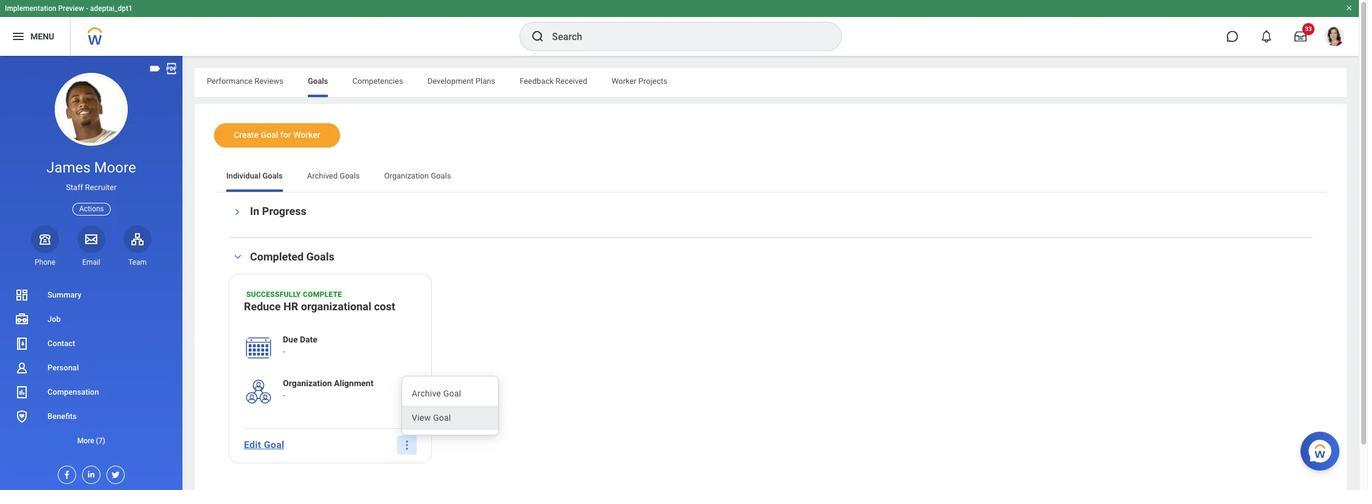 Task type: vqa. For each thing, say whether or not it's contained in the screenshot.
THE 'MOORE' in the left top of the page
yes



Task type: locate. For each thing, give the bounding box(es) containing it.
feedback
[[520, 77, 554, 86]]

more
[[77, 437, 94, 446]]

goal inside button
[[261, 130, 278, 140]]

archived goals
[[307, 172, 360, 181]]

goals for archived goals
[[340, 172, 360, 181]]

development
[[427, 77, 474, 86]]

summary
[[47, 291, 81, 300]]

0 vertical spatial organization
[[384, 172, 429, 181]]

organization
[[384, 172, 429, 181], [283, 379, 332, 389]]

33
[[1305, 26, 1312, 32]]

view
[[412, 414, 431, 423]]

goals
[[308, 77, 328, 86], [262, 172, 283, 181], [340, 172, 360, 181], [431, 172, 451, 181], [306, 251, 334, 263]]

received
[[556, 77, 587, 86]]

tab list
[[195, 68, 1347, 97], [214, 163, 1327, 192]]

contact image
[[15, 337, 29, 352]]

- inside due date -
[[283, 347, 285, 357]]

implementation
[[5, 4, 56, 13]]

goal for create
[[261, 130, 278, 140]]

goals for completed goals
[[306, 251, 334, 263]]

0 vertical spatial -
[[86, 4, 88, 13]]

goal left the for at left top
[[261, 130, 278, 140]]

goal
[[261, 130, 278, 140], [443, 389, 461, 399], [433, 414, 451, 423], [264, 440, 284, 452]]

hr
[[283, 300, 298, 313]]

reviews
[[255, 77, 283, 86]]

james moore
[[46, 159, 136, 176]]

archived
[[307, 172, 338, 181]]

organization alignment -
[[283, 379, 373, 401]]

view team image
[[130, 232, 145, 247]]

organization inside organization alignment -
[[283, 379, 332, 389]]

1 vertical spatial worker
[[293, 130, 320, 140]]

job
[[47, 315, 61, 324]]

goal for view
[[433, 414, 451, 423]]

worker
[[612, 77, 637, 86], [293, 130, 320, 140]]

chevron down image
[[233, 205, 242, 220]]

create goal for worker button
[[214, 123, 340, 148]]

0 vertical spatial tab list
[[195, 68, 1347, 97]]

completed
[[250, 251, 304, 263]]

1 vertical spatial tab list
[[214, 163, 1327, 192]]

worker inside button
[[293, 130, 320, 140]]

goal right view
[[433, 414, 451, 423]]

1 horizontal spatial worker
[[612, 77, 637, 86]]

feedback received
[[520, 77, 587, 86]]

worker left projects
[[612, 77, 637, 86]]

actions
[[79, 205, 104, 213]]

due
[[283, 335, 298, 345]]

goal inside button
[[264, 440, 284, 452]]

goal right edit
[[264, 440, 284, 452]]

- right preview
[[86, 4, 88, 13]]

organization goals
[[384, 172, 451, 181]]

justify image
[[11, 29, 26, 44]]

menu
[[30, 31, 54, 41]]

completed goals group
[[229, 250, 1313, 464]]

performance
[[207, 77, 253, 86]]

0 horizontal spatial organization
[[283, 379, 332, 389]]

0 vertical spatial worker
[[612, 77, 637, 86]]

0 horizontal spatial worker
[[293, 130, 320, 140]]

1 horizontal spatial organization
[[384, 172, 429, 181]]

completed goals button
[[250, 251, 334, 263]]

goal for edit
[[264, 440, 284, 452]]

contact link
[[0, 332, 183, 356]]

actions button
[[73, 203, 111, 216]]

organization for organization alignment -
[[283, 379, 332, 389]]

recruiter
[[85, 183, 117, 192]]

goals inside group
[[306, 251, 334, 263]]

james
[[46, 159, 91, 176]]

menu
[[402, 382, 498, 431]]

1 vertical spatial -
[[283, 347, 285, 357]]

menu button
[[0, 17, 70, 56]]

- inside menu banner
[[86, 4, 88, 13]]

2 vertical spatial -
[[283, 391, 285, 401]]

menu banner
[[0, 0, 1359, 56]]

archive goal
[[412, 389, 461, 399]]

email button
[[77, 226, 105, 268]]

worker right the for at left top
[[293, 130, 320, 140]]

notifications large image
[[1260, 30, 1273, 43]]

(7)
[[96, 437, 105, 446]]

development plans
[[427, 77, 495, 86]]

team link
[[123, 226, 151, 268]]

goal right archive
[[443, 389, 461, 399]]

summary image
[[15, 288, 29, 303]]

staff recruiter
[[66, 183, 117, 192]]

- inside organization alignment -
[[283, 391, 285, 401]]

reduce hr organizational cost element
[[244, 300, 395, 317]]

moore
[[94, 159, 136, 176]]

menu containing archive goal
[[402, 382, 498, 431]]

list
[[0, 283, 183, 454]]

complete
[[303, 291, 342, 299]]

-
[[86, 4, 88, 13], [283, 347, 285, 357], [283, 391, 285, 401]]

successfully complete reduce hr organizational cost
[[244, 291, 395, 313]]

- down due date -
[[283, 391, 285, 401]]

team
[[128, 258, 147, 267]]

compensation
[[47, 388, 99, 397]]

goals for individual goals
[[262, 172, 283, 181]]

- down the due on the bottom left of page
[[283, 347, 285, 357]]

1 vertical spatial organization
[[283, 379, 332, 389]]



Task type: describe. For each thing, give the bounding box(es) containing it.
facebook image
[[58, 467, 72, 481]]

tag image
[[148, 62, 162, 75]]

more (7) button
[[0, 434, 183, 449]]

view goal
[[412, 414, 451, 423]]

team james moore element
[[123, 258, 151, 268]]

personal
[[47, 364, 79, 373]]

archive
[[412, 389, 441, 399]]

Search Workday  search field
[[552, 23, 816, 50]]

list containing summary
[[0, 283, 183, 454]]

tab list containing individual goals
[[214, 163, 1327, 192]]

- for due
[[283, 347, 285, 357]]

33 button
[[1287, 23, 1315, 50]]

compensation image
[[15, 386, 29, 400]]

worker projects
[[612, 77, 667, 86]]

edit goal
[[244, 440, 284, 452]]

tab list containing performance reviews
[[195, 68, 1347, 97]]

view printable version (pdf) image
[[165, 62, 178, 75]]

edit
[[244, 440, 261, 452]]

search image
[[530, 29, 545, 44]]

implementation preview -   adeptai_dpt1
[[5, 4, 133, 13]]

personal image
[[15, 361, 29, 376]]

email
[[82, 258, 100, 267]]

more (7)
[[77, 437, 105, 446]]

completed goals
[[250, 251, 334, 263]]

personal link
[[0, 356, 183, 381]]

summary link
[[0, 283, 183, 308]]

progress
[[262, 205, 306, 218]]

date
[[300, 335, 317, 345]]

phone
[[35, 258, 55, 267]]

individual
[[226, 172, 261, 181]]

close environment banner image
[[1346, 4, 1353, 12]]

phone james moore element
[[31, 258, 59, 268]]

create goal for worker
[[234, 130, 320, 140]]

goal for archive
[[443, 389, 461, 399]]

phone button
[[31, 226, 59, 268]]

email james moore element
[[77, 258, 105, 268]]

performance reviews
[[207, 77, 283, 86]]

for
[[280, 130, 291, 140]]

successfully
[[246, 291, 301, 299]]

job link
[[0, 308, 183, 332]]

reduce
[[244, 300, 281, 313]]

individual goals
[[226, 172, 283, 181]]

- for implementation
[[86, 4, 88, 13]]

organizational
[[301, 300, 371, 313]]

mail image
[[84, 232, 99, 247]]

create
[[234, 130, 259, 140]]

goals for organization goals
[[431, 172, 451, 181]]

inbox large image
[[1295, 30, 1307, 43]]

navigation pane region
[[0, 56, 183, 491]]

compensation link
[[0, 381, 183, 405]]

alignment
[[334, 379, 373, 389]]

cost
[[374, 300, 395, 313]]

linkedin image
[[83, 467, 96, 480]]

job image
[[15, 313, 29, 327]]

staff
[[66, 183, 83, 192]]

preview
[[58, 4, 84, 13]]

benefits link
[[0, 405, 183, 429]]

competencies
[[352, 77, 403, 86]]

benefits
[[47, 412, 77, 422]]

profile logan mcneil image
[[1325, 27, 1344, 49]]

in progress button
[[250, 205, 306, 218]]

benefits image
[[15, 410, 29, 425]]

more (7) button
[[0, 429, 183, 454]]

contact
[[47, 339, 75, 349]]

phone image
[[37, 232, 54, 247]]

related actions vertical image
[[401, 440, 413, 452]]

edit goal button
[[239, 434, 289, 458]]

adeptai_dpt1
[[90, 4, 133, 13]]

organization for organization goals
[[384, 172, 429, 181]]

- for organization
[[283, 391, 285, 401]]

due date -
[[283, 335, 317, 357]]

chevron down image
[[231, 253, 245, 262]]

in
[[250, 205, 259, 218]]

projects
[[638, 77, 667, 86]]

plans
[[476, 77, 495, 86]]

in progress
[[250, 205, 306, 218]]

twitter image
[[107, 467, 120, 481]]



